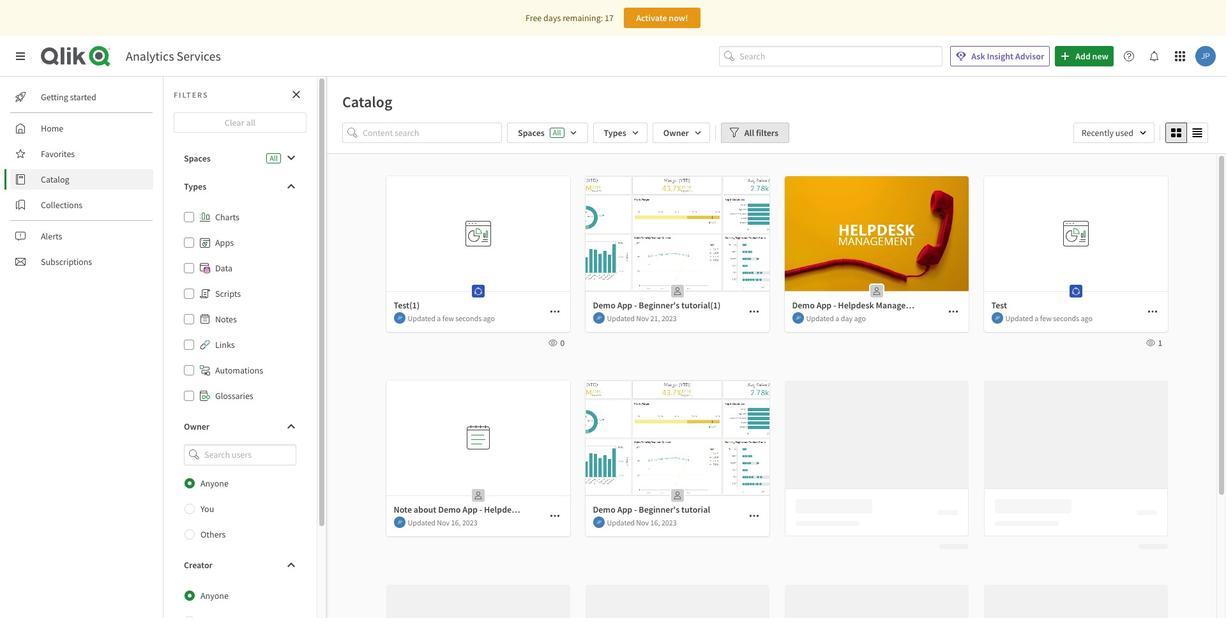 Task type: describe. For each thing, give the bounding box(es) containing it.
updated for demo app - beginner's tutorial
[[607, 518, 635, 527]]

types button inside filters region
[[593, 123, 648, 143]]

getting started
[[41, 91, 96, 103]]

demo for demo app - helpdesk management
[[792, 300, 815, 311]]

notes
[[215, 314, 237, 325]]

test space element for test
[[1066, 281, 1086, 302]]

updated for test(1)
[[408, 313, 436, 323]]

recently used
[[1082, 127, 1134, 139]]

app for demo app - helpdesk management
[[817, 300, 832, 311]]

creator
[[184, 559, 213, 571]]

updated for test
[[1006, 313, 1034, 323]]

day
[[841, 313, 853, 323]]

all inside 'dropdown button'
[[745, 127, 755, 139]]

days
[[544, 12, 561, 24]]

updated a few seconds ago for test(1)
[[408, 313, 495, 323]]

this item has not been viewed in the last 28 days. image
[[549, 339, 558, 347]]

charts
[[215, 211, 240, 223]]

Content search text field
[[363, 123, 502, 143]]

2023 for demo app - beginner's tutorial(1)
[[662, 313, 677, 323]]

insight
[[987, 50, 1014, 62]]

tutorial
[[682, 504, 711, 516]]

types for the left types dropdown button
[[184, 181, 206, 192]]

analytics services element
[[126, 48, 221, 64]]

16, for demo app - beginner's tutorial the james peterson element
[[651, 518, 660, 527]]

21,
[[651, 313, 660, 323]]

analytics services
[[126, 48, 221, 64]]

few for test(1)
[[443, 313, 454, 323]]

james peterson image
[[593, 517, 605, 528]]

updated nov 16, 2023 link
[[386, 381, 570, 537]]

seconds for test
[[1053, 313, 1080, 323]]

you
[[201, 503, 214, 515]]

unique viewers in the last 28 days: 1 element
[[1144, 337, 1163, 349]]

getting started link
[[10, 87, 153, 107]]

all filters
[[745, 127, 779, 139]]

ask insight advisor
[[972, 50, 1045, 62]]

demo app - beginner's tutorial(1)
[[593, 300, 721, 311]]

alerts
[[41, 231, 62, 242]]

started
[[70, 91, 96, 103]]

- for demo app - helpdesk management
[[834, 300, 837, 311]]

remaining:
[[563, 12, 603, 24]]

owner button inside filters region
[[653, 123, 710, 143]]

app for demo app - beginner's tutorial(1)
[[617, 300, 633, 311]]

favorites
[[41, 148, 75, 160]]

demo for demo app - beginner's tutorial(1)
[[593, 300, 616, 311]]

filters region
[[327, 120, 1226, 153]]

activate
[[636, 12, 667, 24]]

catalog inside "navigation pane" element
[[41, 174, 69, 185]]

data
[[215, 263, 232, 274]]

updated for demo app - helpdesk management
[[806, 313, 834, 323]]

test space element for test(1)
[[468, 281, 488, 302]]

tutorial(1)
[[682, 300, 721, 311]]

personal element for demo app - helpdesk management
[[867, 281, 887, 302]]

more actions image inside updated nov 16, 2023 link
[[550, 511, 560, 521]]

more actions image for demo app - helpdesk management
[[948, 307, 958, 317]]

ask
[[972, 50, 985, 62]]

james peterson image for test
[[992, 312, 1003, 324]]

all filters button
[[721, 123, 790, 143]]

alerts link
[[10, 226, 153, 247]]

james peterson element for demo app - beginner's tutorial
[[593, 517, 605, 528]]

- for demo app - beginner's tutorial(1)
[[634, 300, 637, 311]]

james peterson image inside updated nov 16, 2023 link
[[394, 517, 405, 528]]

james peterson element for test
[[992, 312, 1003, 324]]

a for test
[[1035, 313, 1039, 323]]

management
[[876, 300, 926, 311]]

demo for demo app - beginner's tutorial
[[593, 504, 616, 516]]

james peterson image for demo app - beginner's tutorial(1)
[[593, 312, 605, 324]]

more actions image for test(1)
[[550, 307, 560, 317]]

1 horizontal spatial all
[[553, 128, 561, 137]]

filters
[[174, 90, 209, 99]]

qlik sense app image for tutorial(1)
[[585, 176, 769, 291]]

getting
[[41, 91, 68, 103]]

collections
[[41, 199, 83, 211]]

apps
[[215, 237, 234, 248]]

Search text field
[[740, 46, 943, 67]]

new
[[1093, 50, 1109, 62]]

links
[[215, 339, 235, 351]]

Search users text field
[[202, 445, 281, 465]]

seconds for test(1)
[[456, 313, 482, 323]]

scripts
[[215, 288, 241, 300]]

demo app - helpdesk management
[[792, 300, 926, 311]]

Recently used field
[[1074, 123, 1155, 143]]

0 horizontal spatial types button
[[174, 176, 307, 197]]

qlik sense app image for management
[[785, 176, 969, 291]]

home
[[41, 123, 63, 134]]

services
[[177, 48, 221, 64]]

glossaries
[[215, 390, 253, 402]]

0 horizontal spatial owner
[[184, 421, 210, 432]]

filters
[[756, 127, 779, 139]]

favorites link
[[10, 144, 153, 164]]

free days remaining: 17
[[526, 12, 614, 24]]

updated nov 16, 2023 for demo app - beginner's tutorial the james peterson element
[[607, 518, 677, 527]]



Task type: locate. For each thing, give the bounding box(es) containing it.
0 vertical spatial types button
[[593, 123, 648, 143]]

1 few from the left
[[443, 313, 454, 323]]

1 more actions image from the left
[[749, 307, 759, 317]]

others
[[201, 529, 226, 540]]

0 vertical spatial owner button
[[653, 123, 710, 143]]

1 16, from the left
[[451, 518, 461, 527]]

a for test(1)
[[437, 313, 441, 323]]

catalog link
[[10, 169, 153, 190]]

beginner's for tutorial(1)
[[639, 300, 680, 311]]

beginner's up 21,
[[639, 300, 680, 311]]

beginner's
[[639, 300, 680, 311], [639, 504, 680, 516]]

app
[[617, 300, 633, 311], [817, 300, 832, 311], [617, 504, 633, 516]]

1 anyone from the top
[[201, 478, 229, 489]]

personal element for demo app - beginner's tutorial(1)
[[667, 281, 688, 302]]

2 updated nov 16, 2023 from the left
[[607, 518, 677, 527]]

more actions image left test
[[948, 307, 958, 317]]

now!
[[669, 12, 688, 24]]

few for test
[[1040, 313, 1052, 323]]

16,
[[451, 518, 461, 527], [651, 518, 660, 527]]

-
[[634, 300, 637, 311], [834, 300, 837, 311], [634, 504, 637, 516]]

beginner's left the tutorial
[[639, 504, 680, 516]]

more actions image for demo app - beginner's tutorial
[[749, 511, 759, 521]]

close sidebar menu image
[[15, 51, 26, 61]]

0 horizontal spatial updated nov 16, 2023
[[408, 518, 478, 527]]

2 few from the left
[[1040, 313, 1052, 323]]

owner inside filters region
[[664, 127, 689, 139]]

advisor
[[1016, 50, 1045, 62]]

1 vertical spatial anyone
[[201, 590, 229, 601]]

subscriptions link
[[10, 252, 153, 272]]

more actions image
[[749, 307, 759, 317], [1148, 307, 1158, 317]]

1 vertical spatial catalog
[[41, 174, 69, 185]]

more actions image right the tutorial(1) at the right
[[749, 307, 759, 317]]

2 horizontal spatial ago
[[1081, 313, 1093, 323]]

helpdesk
[[838, 300, 874, 311]]

0
[[560, 337, 565, 349]]

3 a from the left
[[1035, 313, 1039, 323]]

0 horizontal spatial ago
[[483, 313, 495, 323]]

1 updated nov 16, 2023 from the left
[[408, 518, 478, 527]]

free
[[526, 12, 542, 24]]

2 seconds from the left
[[1053, 313, 1080, 323]]

2 16, from the left
[[651, 518, 660, 527]]

ago for test(1)
[[483, 313, 495, 323]]

activate now! link
[[624, 8, 701, 28]]

0 vertical spatial owner
[[664, 127, 689, 139]]

1 seconds from the left
[[456, 313, 482, 323]]

1 horizontal spatial types
[[604, 127, 626, 139]]

more actions image up unique viewers in the last 28 days: 1 element
[[1148, 307, 1158, 317]]

types button
[[593, 123, 648, 143], [174, 176, 307, 197]]

updated a few seconds ago down test
[[1006, 313, 1093, 323]]

0 horizontal spatial owner button
[[174, 416, 307, 437]]

2 horizontal spatial all
[[745, 127, 755, 139]]

2 updated a few seconds ago from the left
[[1006, 313, 1093, 323]]

navigation pane element
[[0, 82, 163, 277]]

1 horizontal spatial types button
[[593, 123, 648, 143]]

2 beginner's from the top
[[639, 504, 680, 516]]

0 vertical spatial spaces
[[518, 127, 545, 139]]

add new
[[1076, 50, 1109, 62]]

ago for test
[[1081, 313, 1093, 323]]

personal element
[[667, 281, 688, 302], [867, 281, 887, 302], [468, 485, 488, 506], [667, 485, 688, 506]]

qlik sense app image for tutorial
[[585, 381, 769, 496]]

creator button
[[174, 555, 307, 575]]

app for demo app - beginner's tutorial
[[617, 504, 633, 516]]

1 horizontal spatial seconds
[[1053, 313, 1080, 323]]

1 horizontal spatial updated a few seconds ago
[[1006, 313, 1093, 323]]

owner button
[[653, 123, 710, 143], [174, 416, 307, 437]]

demo up updated nov 21, 2023
[[593, 300, 616, 311]]

catalog
[[342, 92, 393, 112], [41, 174, 69, 185]]

2 a from the left
[[836, 313, 840, 323]]

nov for demo app - beginner's tutorial(1)
[[636, 313, 649, 323]]

a
[[437, 313, 441, 323], [836, 313, 840, 323], [1035, 313, 1039, 323]]

updated a few seconds ago for test
[[1006, 313, 1093, 323]]

types inside filters region
[[604, 127, 626, 139]]

switch view group
[[1166, 123, 1209, 143]]

2 ago from the left
[[854, 313, 866, 323]]

this item has not been viewed in the last 28 days. element
[[546, 337, 565, 349]]

None field
[[174, 445, 307, 465]]

searchbar element
[[719, 46, 943, 67]]

anyone inside creator option group
[[201, 590, 229, 601]]

james peterson element
[[394, 312, 405, 324], [593, 312, 605, 324], [792, 312, 804, 324], [992, 312, 1003, 324], [394, 517, 405, 528], [593, 517, 605, 528]]

personal element for demo app - beginner's tutorial
[[667, 485, 688, 506]]

all
[[745, 127, 755, 139], [553, 128, 561, 137], [270, 153, 278, 163]]

test
[[992, 300, 1007, 311]]

3 ago from the left
[[1081, 313, 1093, 323]]

0 horizontal spatial a
[[437, 313, 441, 323]]

1 ago from the left
[[483, 313, 495, 323]]

recently
[[1082, 127, 1114, 139]]

anyone inside owner option group
[[201, 478, 229, 489]]

1 vertical spatial types
[[184, 181, 206, 192]]

1 vertical spatial owner
[[184, 421, 210, 432]]

1 horizontal spatial ago
[[854, 313, 866, 323]]

2023
[[662, 313, 677, 323], [462, 518, 478, 527], [662, 518, 677, 527]]

james peterson image
[[1196, 46, 1216, 66], [394, 312, 405, 324], [593, 312, 605, 324], [792, 312, 804, 324], [992, 312, 1003, 324], [394, 517, 405, 528]]

updated a few seconds ago
[[408, 313, 495, 323], [1006, 313, 1093, 323]]

unique viewers in the last 28 days: 1 image
[[1147, 339, 1156, 347]]

16, for the james peterson element inside the updated nov 16, 2023 link
[[451, 518, 461, 527]]

automations
[[215, 365, 263, 376]]

updated
[[408, 313, 436, 323], [607, 313, 635, 323], [806, 313, 834, 323], [1006, 313, 1034, 323], [408, 518, 436, 527], [607, 518, 635, 527]]

ask insight advisor button
[[951, 46, 1050, 66]]

0 horizontal spatial seconds
[[456, 313, 482, 323]]

updated nov 16, 2023 for the james peterson element inside the updated nov 16, 2023 link
[[408, 518, 478, 527]]

demo up james peterson icon at the bottom left of the page
[[593, 504, 616, 516]]

0 horizontal spatial spaces
[[184, 153, 211, 164]]

james peterson image for test(1)
[[394, 312, 405, 324]]

- up updated nov 21, 2023
[[634, 300, 637, 311]]

nov for demo app - beginner's tutorial
[[636, 518, 649, 527]]

0 vertical spatial anyone
[[201, 478, 229, 489]]

subscriptions
[[41, 256, 92, 268]]

more actions image right the tutorial
[[749, 511, 759, 521]]

owner option group
[[174, 471, 307, 547]]

0 vertical spatial types
[[604, 127, 626, 139]]

2023 for demo app - beginner's tutorial
[[662, 518, 677, 527]]

1 horizontal spatial a
[[836, 313, 840, 323]]

0 horizontal spatial test space element
[[468, 281, 488, 302]]

0 horizontal spatial catalog
[[41, 174, 69, 185]]

add new button
[[1055, 46, 1114, 66]]

1 horizontal spatial catalog
[[342, 92, 393, 112]]

anyone for owner option group
[[201, 478, 229, 489]]

1 vertical spatial beginner's
[[639, 504, 680, 516]]

collections link
[[10, 195, 153, 215]]

qlik sense app image
[[585, 176, 769, 291], [785, 176, 969, 291], [585, 381, 769, 496]]

2 horizontal spatial a
[[1035, 313, 1039, 323]]

updated a day ago
[[806, 313, 866, 323]]

0 horizontal spatial more actions image
[[749, 307, 759, 317]]

demo app - beginner's tutorial
[[593, 504, 711, 516]]

1 horizontal spatial spaces
[[518, 127, 545, 139]]

17
[[605, 12, 614, 24]]

more actions image for demo app - beginner's tutorial(1)
[[749, 307, 759, 317]]

more actions image for test
[[1148, 307, 1158, 317]]

activate now!
[[636, 12, 688, 24]]

updated nov 16, 2023
[[408, 518, 478, 527], [607, 518, 677, 527]]

demo
[[593, 300, 616, 311], [792, 300, 815, 311], [593, 504, 616, 516]]

used
[[1116, 127, 1134, 139]]

nov
[[636, 313, 649, 323], [437, 518, 450, 527], [636, 518, 649, 527]]

beginner's for tutorial
[[639, 504, 680, 516]]

anyone for creator option group
[[201, 590, 229, 601]]

spaces inside filters region
[[518, 127, 545, 139]]

few
[[443, 313, 454, 323], [1040, 313, 1052, 323]]

0 vertical spatial catalog
[[342, 92, 393, 112]]

0 horizontal spatial all
[[270, 153, 278, 163]]

seconds
[[456, 313, 482, 323], [1053, 313, 1080, 323]]

owner
[[664, 127, 689, 139], [184, 421, 210, 432]]

types for types dropdown button in filters region
[[604, 127, 626, 139]]

- left the tutorial
[[634, 504, 637, 516]]

1 vertical spatial owner button
[[174, 416, 307, 437]]

demo up the updated a day ago
[[792, 300, 815, 311]]

1 vertical spatial types button
[[174, 176, 307, 197]]

1 horizontal spatial updated nov 16, 2023
[[607, 518, 677, 527]]

0 vertical spatial beginner's
[[639, 300, 680, 311]]

1 horizontal spatial few
[[1040, 313, 1052, 323]]

1 horizontal spatial test space element
[[1066, 281, 1086, 302]]

anyone down "creator"
[[201, 590, 229, 601]]

1 vertical spatial spaces
[[184, 153, 211, 164]]

james peterson element for test(1)
[[394, 312, 405, 324]]

1 test space element from the left
[[468, 281, 488, 302]]

1 horizontal spatial more actions image
[[1148, 307, 1158, 317]]

test(1)
[[394, 300, 420, 311]]

0 horizontal spatial 16,
[[451, 518, 461, 527]]

- up the updated a day ago
[[834, 300, 837, 311]]

0 horizontal spatial updated a few seconds ago
[[408, 313, 495, 323]]

james peterson element inside updated nov 16, 2023 link
[[394, 517, 405, 528]]

a for demo app - helpdesk management
[[836, 313, 840, 323]]

0 horizontal spatial types
[[184, 181, 206, 192]]

james peterson image for demo app - helpdesk management
[[792, 312, 804, 324]]

james peterson element for demo app - beginner's tutorial(1)
[[593, 312, 605, 324]]

creator option group
[[174, 583, 307, 618]]

0 horizontal spatial few
[[443, 313, 454, 323]]

updated nov 21, 2023
[[607, 313, 677, 323]]

- for demo app - beginner's tutorial
[[634, 504, 637, 516]]

2 more actions image from the left
[[1148, 307, 1158, 317]]

ago
[[483, 313, 495, 323], [854, 313, 866, 323], [1081, 313, 1093, 323]]

2 test space element from the left
[[1066, 281, 1086, 302]]

home link
[[10, 118, 153, 139]]

1 a from the left
[[437, 313, 441, 323]]

1 updated a few seconds ago from the left
[[408, 313, 495, 323]]

james peterson element for demo app - helpdesk management
[[792, 312, 804, 324]]

1 horizontal spatial owner button
[[653, 123, 710, 143]]

updated for demo app - beginner's tutorial(1)
[[607, 313, 635, 323]]

anyone
[[201, 478, 229, 489], [201, 590, 229, 601]]

2 anyone from the top
[[201, 590, 229, 601]]

more actions image left james peterson icon at the bottom left of the page
[[550, 511, 560, 521]]

1 beginner's from the top
[[639, 300, 680, 311]]

1 horizontal spatial owner
[[664, 127, 689, 139]]

updated a few seconds ago down test(1)
[[408, 313, 495, 323]]

add
[[1076, 50, 1091, 62]]

test space element
[[468, 281, 488, 302], [1066, 281, 1086, 302]]

more actions image
[[550, 307, 560, 317], [948, 307, 958, 317], [550, 511, 560, 521], [749, 511, 759, 521]]

anyone up you
[[201, 478, 229, 489]]

types
[[604, 127, 626, 139], [184, 181, 206, 192]]

1 horizontal spatial 16,
[[651, 518, 660, 527]]

spaces
[[518, 127, 545, 139], [184, 153, 211, 164]]

more actions image up this item has not been viewed in the last 28 days. 'element'
[[550, 307, 560, 317]]

analytics
[[126, 48, 174, 64]]

1
[[1158, 337, 1163, 349]]



Task type: vqa. For each thing, say whether or not it's contained in the screenshot.
topmost triangle bottom icon
no



